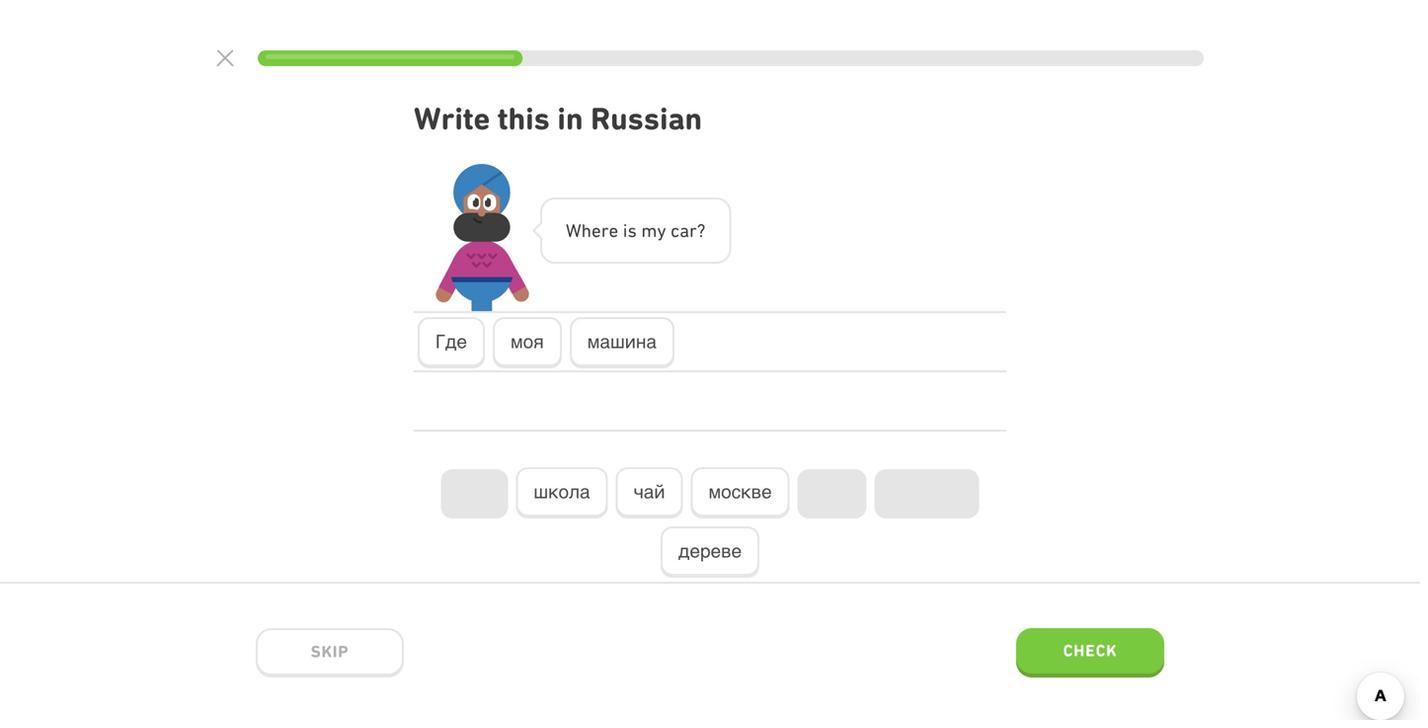 Task type: locate. For each thing, give the bounding box(es) containing it.
моя
[[511, 331, 544, 352]]

r right c
[[690, 220, 697, 241]]

дереве button
[[661, 527, 760, 578]]

w h e r e i s
[[566, 220, 637, 241]]

r
[[601, 220, 609, 241], [690, 220, 697, 241]]

чай
[[634, 481, 665, 502]]

?
[[697, 220, 706, 241]]

write this in russian
[[414, 100, 702, 137]]

машина
[[588, 331, 657, 352]]

2 e from the left
[[609, 220, 619, 241]]

1 r from the left
[[601, 220, 609, 241]]

где
[[436, 331, 467, 352]]

progress bar
[[258, 50, 1204, 66]]

e
[[592, 220, 601, 241], [609, 220, 619, 241]]

h
[[581, 220, 592, 241]]

e right w
[[592, 220, 601, 241]]

1 e from the left
[[592, 220, 601, 241]]

москве
[[709, 481, 772, 502]]

0 horizontal spatial e
[[592, 220, 601, 241]]

r right h
[[601, 220, 609, 241]]

1 horizontal spatial r
[[690, 220, 697, 241]]

e left i
[[609, 220, 619, 241]]

0 horizontal spatial r
[[601, 220, 609, 241]]

write
[[414, 100, 490, 137]]

1 horizontal spatial e
[[609, 220, 619, 241]]

a
[[680, 220, 690, 241]]



Task type: vqa. For each thing, say whether or not it's contained in the screenshot.
m in the top left of the page
yes



Task type: describe. For each thing, give the bounding box(es) containing it.
школа
[[534, 481, 590, 502]]

москве button
[[691, 467, 790, 519]]

машина button
[[570, 317, 675, 368]]

w
[[566, 220, 581, 241]]

где button
[[418, 317, 485, 368]]

russian
[[591, 100, 702, 137]]

skip
[[311, 642, 349, 661]]

школа button
[[516, 467, 608, 519]]

s
[[628, 220, 637, 241]]

моя button
[[493, 317, 562, 368]]

2 r from the left
[[690, 220, 697, 241]]

i
[[623, 220, 628, 241]]

y
[[657, 220, 666, 241]]

m
[[642, 220, 657, 241]]

in
[[558, 100, 583, 137]]

check button
[[1016, 628, 1165, 678]]

check
[[1064, 641, 1118, 660]]

m y c a r ?
[[642, 220, 706, 241]]

skip button
[[256, 628, 404, 678]]

c
[[671, 220, 680, 241]]

дереве
[[679, 540, 742, 562]]

чай button
[[616, 467, 683, 519]]

this
[[498, 100, 550, 137]]



